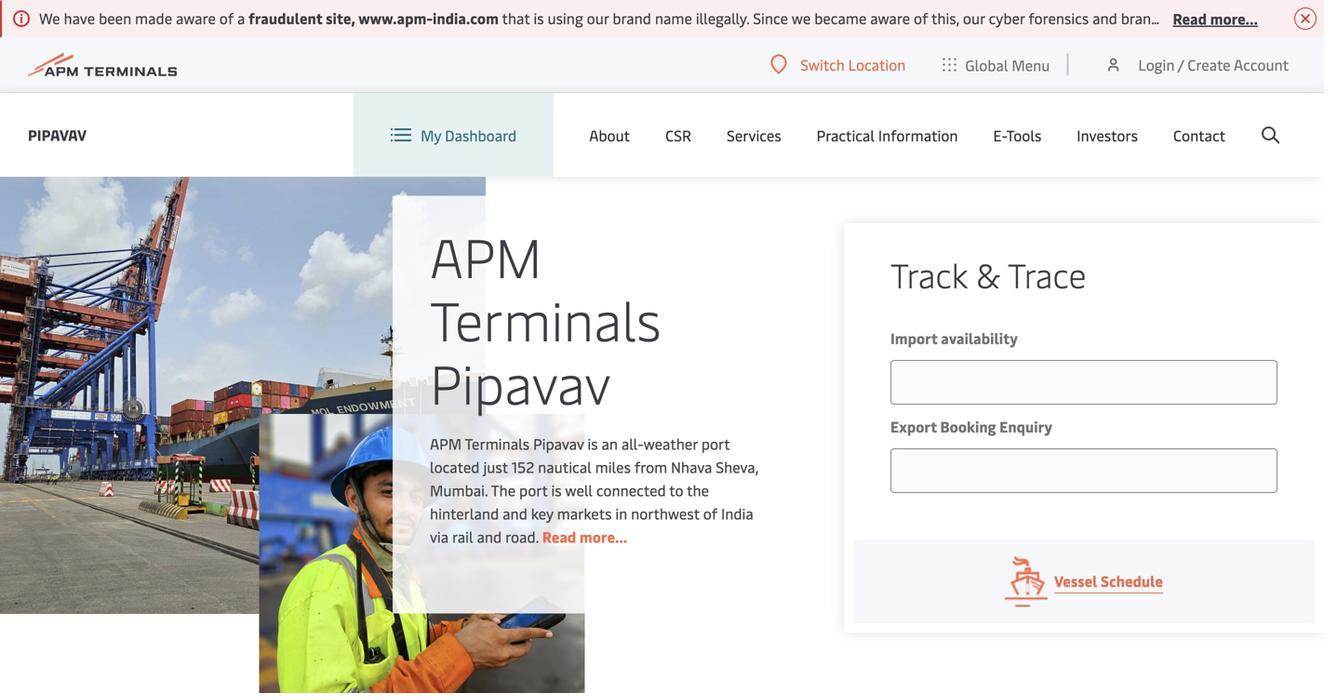 Task type: describe. For each thing, give the bounding box(es) containing it.
forensics
[[1029, 8, 1089, 28]]

team
[[1163, 8, 1198, 28]]

india.com
[[433, 8, 499, 28]]

export
[[891, 416, 937, 436]]

since
[[753, 8, 788, 28]]

key
[[531, 503, 553, 523]]

0 vertical spatial pipavav
[[28, 125, 87, 145]]

this,
[[931, 8, 959, 28]]

import availability
[[891, 328, 1018, 348]]

contact
[[1173, 125, 1226, 145]]

connected
[[596, 480, 666, 500]]

/
[[1178, 54, 1184, 74]]

information
[[878, 125, 958, 145]]

login
[[1138, 54, 1175, 74]]

well
[[565, 480, 593, 500]]

read more... button
[[1173, 7, 1258, 30]]

read for read more... button
[[1173, 8, 1207, 28]]

illegally.
[[696, 8, 749, 28]]

2 been from the left
[[1236, 8, 1269, 28]]

track
[[891, 252, 968, 297]]

working
[[1272, 8, 1324, 28]]

via
[[430, 527, 449, 547]]

all-
[[621, 434, 644, 454]]

about button
[[589, 93, 630, 177]]

an
[[602, 434, 618, 454]]

hinterland
[[430, 503, 499, 523]]

nhava
[[671, 457, 712, 477]]

services
[[727, 125, 781, 145]]

login / create account
[[1138, 54, 1289, 74]]

read more... for read more... button
[[1173, 8, 1258, 28]]

2 our from the left
[[963, 8, 985, 28]]

tools
[[1007, 125, 1042, 145]]

2 brand from the left
[[1121, 8, 1160, 28]]

read more... for read more... link on the bottom of the page
[[542, 527, 627, 547]]

more... for read more... button
[[1210, 8, 1258, 28]]

export booking enquiry
[[891, 416, 1053, 436]]

fraudulent
[[249, 8, 322, 28]]

a
[[237, 8, 245, 28]]

pipavav for apm terminals pipavav is an all-weather port located just 152 nautical miles from nhava sheva, mumbai. the port is well connected to the hinterland and key markets in northwest of india via rail and road.
[[533, 434, 584, 454]]

vessel
[[1054, 571, 1097, 591]]

login / create account link
[[1104, 37, 1289, 92]]

switch location
[[801, 54, 906, 74]]

create
[[1188, 54, 1231, 74]]

switch
[[801, 54, 845, 74]]

2 horizontal spatial of
[[914, 8, 928, 28]]

0 horizontal spatial of
[[219, 8, 234, 28]]

pipavav for apm terminals pipavav
[[430, 345, 611, 418]]

that
[[502, 8, 530, 28]]

nautical
[[538, 457, 592, 477]]

about
[[589, 125, 630, 145]]

availability
[[941, 328, 1018, 348]]

located
[[430, 457, 480, 477]]

csr button
[[665, 93, 691, 177]]

cyber
[[989, 8, 1025, 28]]

1 horizontal spatial port
[[701, 434, 730, 454]]

apm terminals pipavav quay image
[[0, 149, 486, 614]]

services button
[[727, 93, 781, 177]]

2 aware from the left
[[870, 8, 910, 28]]

e-
[[993, 125, 1007, 145]]

my dashboard button
[[391, 93, 517, 177]]

apm terminals pipavav
[[430, 219, 661, 418]]

practical information
[[817, 125, 958, 145]]

sheva,
[[716, 457, 759, 477]]

we have been made aware of a fraudulent site, www.apm-india.com that is using our brand name illegally. since we became aware of this, our cyber forensics and brand team have been working
[[39, 8, 1324, 28]]

track & trace
[[891, 252, 1086, 297]]

my
[[421, 125, 441, 145]]

switch location button
[[771, 54, 906, 75]]

we
[[792, 8, 811, 28]]

site,
[[326, 8, 355, 28]]

e-tools
[[993, 125, 1042, 145]]

close alert image
[[1294, 7, 1317, 30]]

&
[[976, 252, 1000, 297]]

read for read more... link on the bottom of the page
[[542, 527, 576, 547]]

global
[[965, 55, 1008, 75]]

enquiry
[[1000, 416, 1053, 436]]

made
[[135, 8, 172, 28]]

contact button
[[1173, 93, 1226, 177]]

menu
[[1012, 55, 1050, 75]]

1 have from the left
[[64, 8, 95, 28]]

global menu button
[[924, 37, 1069, 93]]

miles
[[595, 457, 631, 477]]

india
[[721, 503, 753, 523]]

pipavav link
[[28, 123, 87, 147]]

152
[[512, 457, 534, 477]]

2 horizontal spatial is
[[588, 434, 598, 454]]

e-tools button
[[993, 93, 1042, 177]]



Task type: vqa. For each thing, say whether or not it's contained in the screenshot.
email
no



Task type: locate. For each thing, give the bounding box(es) containing it.
read down 'key'
[[542, 527, 576, 547]]

0 vertical spatial read
[[1173, 8, 1207, 28]]

name
[[655, 8, 692, 28]]

0 horizontal spatial read more...
[[542, 527, 627, 547]]

became
[[814, 8, 867, 28]]

brand
[[613, 8, 651, 28], [1121, 8, 1160, 28]]

vessel schedule
[[1054, 571, 1163, 591]]

investors
[[1077, 125, 1138, 145]]

2 have from the left
[[1201, 8, 1233, 28]]

aware
[[176, 8, 216, 28], [870, 8, 910, 28]]

0 vertical spatial and
[[1093, 8, 1117, 28]]

been left made
[[99, 8, 131, 28]]

and right forensics
[[1093, 8, 1117, 28]]

read more...
[[1173, 8, 1258, 28], [542, 527, 627, 547]]

of left this,
[[914, 8, 928, 28]]

practical
[[817, 125, 875, 145]]

1 vertical spatial pipavav
[[430, 345, 611, 418]]

is right that
[[534, 8, 544, 28]]

0 horizontal spatial is
[[534, 8, 544, 28]]

1 horizontal spatial been
[[1236, 8, 1269, 28]]

our right this,
[[963, 8, 985, 28]]

1 vertical spatial is
[[588, 434, 598, 454]]

2 apm from the top
[[430, 434, 462, 454]]

our right using at the top left
[[587, 8, 609, 28]]

port up 'key'
[[519, 480, 548, 500]]

investors button
[[1077, 93, 1138, 177]]

read more... up login / create account
[[1173, 8, 1258, 28]]

apm for apm terminals pipavav is an all-weather port located just 152 nautical miles from nhava sheva, mumbai. the port is well connected to the hinterland and key markets in northwest of india via rail and road.
[[430, 434, 462, 454]]

and up road.
[[503, 503, 528, 523]]

0 horizontal spatial read
[[542, 527, 576, 547]]

0 horizontal spatial more...
[[580, 527, 627, 547]]

and right rail
[[477, 527, 502, 547]]

apm for apm terminals pipavav
[[430, 219, 542, 292]]

1 brand from the left
[[613, 8, 651, 28]]

1 our from the left
[[587, 8, 609, 28]]

trace
[[1008, 252, 1086, 297]]

read more... down "markets"
[[542, 527, 627, 547]]

schedule
[[1101, 571, 1163, 591]]

more...
[[1210, 8, 1258, 28], [580, 527, 627, 547]]

account
[[1234, 54, 1289, 74]]

1 been from the left
[[99, 8, 131, 28]]

been left working
[[1236, 8, 1269, 28]]

1 horizontal spatial is
[[551, 480, 562, 500]]

dashboard
[[445, 125, 517, 145]]

apm terminals pipavav is an all-weather port located just 152 nautical miles from nhava sheva, mumbai. the port is well connected to the hinterland and key markets in northwest of india via rail and road.
[[430, 434, 759, 547]]

1 vertical spatial apm
[[430, 434, 462, 454]]

of inside apm terminals pipavav is an all-weather port located just 152 nautical miles from nhava sheva, mumbai. the port is well connected to the hinterland and key markets in northwest of india via rail and road.
[[703, 503, 718, 523]]

2 vertical spatial pipavav
[[533, 434, 584, 454]]

practical information button
[[817, 93, 958, 177]]

read inside button
[[1173, 8, 1207, 28]]

1 vertical spatial port
[[519, 480, 548, 500]]

is left an
[[588, 434, 598, 454]]

0 horizontal spatial and
[[477, 527, 502, 547]]

1 apm from the top
[[430, 219, 542, 292]]

vessel schedule link
[[853, 540, 1315, 623]]

just
[[483, 457, 508, 477]]

pipavav inside apm terminals pipavav is an all-weather port located just 152 nautical miles from nhava sheva, mumbai. the port is well connected to the hinterland and key markets in northwest of india via rail and road.
[[533, 434, 584, 454]]

read more... link
[[542, 527, 627, 547]]

1 vertical spatial read
[[542, 527, 576, 547]]

0 vertical spatial is
[[534, 8, 544, 28]]

more... up login / create account
[[1210, 8, 1258, 28]]

0 vertical spatial apm
[[430, 219, 542, 292]]

import
[[891, 328, 938, 348]]

0 horizontal spatial port
[[519, 480, 548, 500]]

have right team
[[1201, 8, 1233, 28]]

terminals for apm terminals pipavav
[[430, 282, 661, 355]]

location
[[848, 54, 906, 74]]

1 horizontal spatial our
[[963, 8, 985, 28]]

to
[[669, 480, 684, 500]]

pipavav
[[28, 125, 87, 145], [430, 345, 611, 418], [533, 434, 584, 454]]

aware right made
[[176, 8, 216, 28]]

is left well on the left
[[551, 480, 562, 500]]

2 vertical spatial is
[[551, 480, 562, 500]]

of
[[219, 8, 234, 28], [914, 8, 928, 28], [703, 503, 718, 523]]

1 horizontal spatial aware
[[870, 8, 910, 28]]

0 vertical spatial read more...
[[1173, 8, 1258, 28]]

weather
[[644, 434, 698, 454]]

been
[[99, 8, 131, 28], [1236, 8, 1269, 28]]

1 horizontal spatial and
[[503, 503, 528, 523]]

of down the
[[703, 503, 718, 523]]

0 vertical spatial terminals
[[430, 282, 661, 355]]

1 horizontal spatial of
[[703, 503, 718, 523]]

in
[[615, 503, 627, 523]]

terminals inside apm terminals pipavav is an all-weather port located just 152 nautical miles from nhava sheva, mumbai. the port is well connected to the hinterland and key markets in northwest of india via rail and road.
[[465, 434, 530, 454]]

0 horizontal spatial our
[[587, 8, 609, 28]]

port up sheva,
[[701, 434, 730, 454]]

northwest
[[631, 503, 700, 523]]

0 horizontal spatial aware
[[176, 8, 216, 28]]

we
[[39, 8, 60, 28]]

1 aware from the left
[[176, 8, 216, 28]]

1 vertical spatial and
[[503, 503, 528, 523]]

www.apm-
[[358, 8, 433, 28]]

port
[[701, 434, 730, 454], [519, 480, 548, 500]]

road.
[[505, 527, 539, 547]]

apm inside the apm terminals pipavav
[[430, 219, 542, 292]]

0 vertical spatial more...
[[1210, 8, 1258, 28]]

my dashboard
[[421, 125, 517, 145]]

0 horizontal spatial been
[[99, 8, 131, 28]]

our
[[587, 8, 609, 28], [963, 8, 985, 28]]

more... for read more... link on the bottom of the page
[[580, 527, 627, 547]]

apm terminals pipavav employees image
[[259, 414, 585, 693]]

brand left name
[[613, 8, 651, 28]]

csr
[[665, 125, 691, 145]]

2 horizontal spatial and
[[1093, 8, 1117, 28]]

0 horizontal spatial have
[[64, 8, 95, 28]]

2 vertical spatial and
[[477, 527, 502, 547]]

have
[[64, 8, 95, 28], [1201, 8, 1233, 28]]

is
[[534, 8, 544, 28], [588, 434, 598, 454], [551, 480, 562, 500]]

booking
[[940, 416, 996, 436]]

markets
[[557, 503, 612, 523]]

rail
[[452, 527, 473, 547]]

the
[[687, 480, 709, 500]]

read up login / create account link at the right top of the page
[[1173, 8, 1207, 28]]

1 vertical spatial terminals
[[465, 434, 530, 454]]

0 horizontal spatial brand
[[613, 8, 651, 28]]

and
[[1093, 8, 1117, 28], [503, 503, 528, 523], [477, 527, 502, 547]]

aware up location
[[870, 8, 910, 28]]

1 horizontal spatial have
[[1201, 8, 1233, 28]]

0 vertical spatial port
[[701, 434, 730, 454]]

apm inside apm terminals pipavav is an all-weather port located just 152 nautical miles from nhava sheva, mumbai. the port is well connected to the hinterland and key markets in northwest of india via rail and road.
[[430, 434, 462, 454]]

of left a at the top
[[219, 8, 234, 28]]

1 horizontal spatial read more...
[[1173, 8, 1258, 28]]

using
[[548, 8, 583, 28]]

mumbai.
[[430, 480, 488, 500]]

from
[[635, 457, 667, 477]]

1 vertical spatial more...
[[580, 527, 627, 547]]

the
[[491, 480, 516, 500]]

global menu
[[965, 55, 1050, 75]]

more... inside button
[[1210, 8, 1258, 28]]

terminals for apm terminals pipavav is an all-weather port located just 152 nautical miles from nhava sheva, mumbai. the port is well connected to the hinterland and key markets in northwest of india via rail and road.
[[465, 434, 530, 454]]

1 vertical spatial read more...
[[542, 527, 627, 547]]

have right we
[[64, 8, 95, 28]]

pipavav inside the apm terminals pipavav
[[430, 345, 611, 418]]

1 horizontal spatial read
[[1173, 8, 1207, 28]]

1 horizontal spatial more...
[[1210, 8, 1258, 28]]

1 horizontal spatial brand
[[1121, 8, 1160, 28]]

more... down in on the bottom left of page
[[580, 527, 627, 547]]

terminals
[[430, 282, 661, 355], [465, 434, 530, 454]]

brand left team
[[1121, 8, 1160, 28]]



